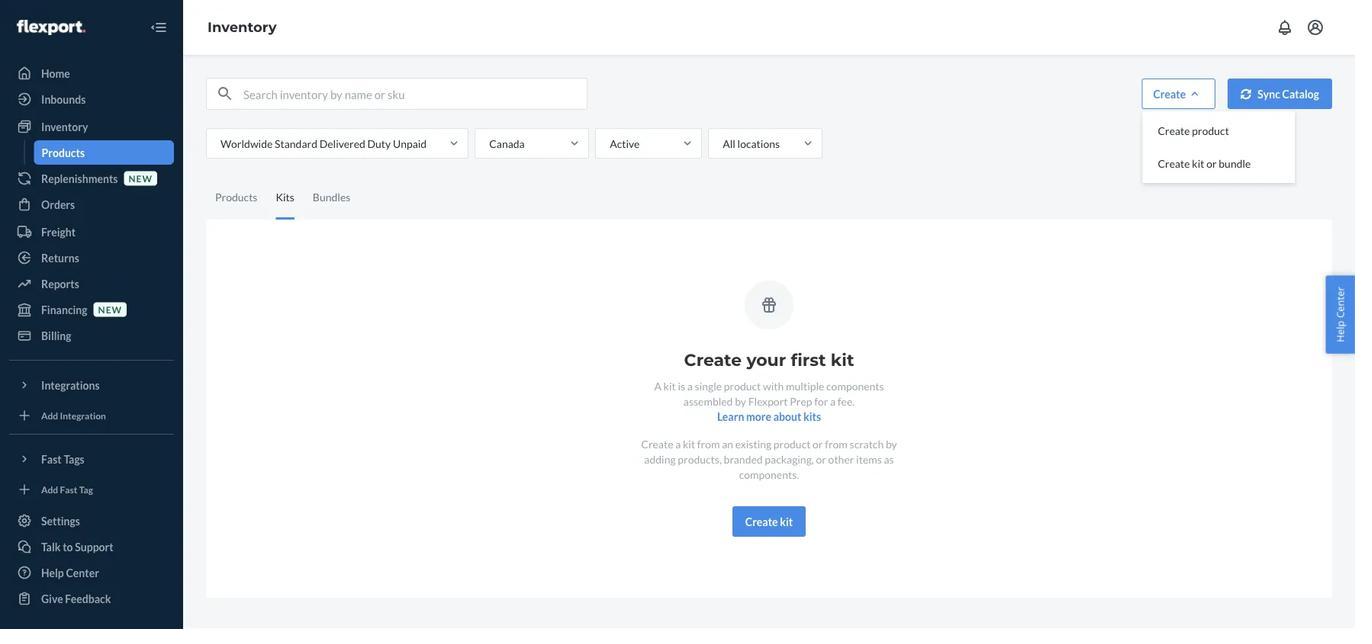 Task type: vqa. For each thing, say whether or not it's contained in the screenshot.
left Users
no



Task type: describe. For each thing, give the bounding box(es) containing it.
products inside products link
[[42, 146, 85, 159]]

home link
[[9, 61, 174, 85]]

fast tags button
[[9, 447, 174, 472]]

give
[[41, 593, 63, 606]]

products,
[[678, 453, 722, 466]]

returns
[[41, 251, 79, 264]]

0 vertical spatial inventory link
[[208, 19, 277, 36]]

0 vertical spatial a
[[687, 380, 693, 393]]

learn
[[717, 410, 744, 423]]

center inside button
[[1334, 287, 1347, 318]]

returns link
[[9, 246, 174, 270]]

fee.
[[838, 395, 855, 408]]

sync catalog
[[1258, 87, 1320, 100]]

components
[[827, 380, 884, 393]]

is
[[678, 380, 685, 393]]

talk to support button
[[9, 535, 174, 559]]

for
[[814, 395, 828, 408]]

canada
[[489, 137, 525, 150]]

create kit button
[[732, 507, 806, 537]]

create for create kit
[[745, 516, 778, 528]]

reports link
[[9, 272, 174, 296]]

freight link
[[9, 220, 174, 244]]

add integration link
[[9, 404, 174, 428]]

billing
[[41, 329, 71, 342]]

give feedback
[[41, 593, 111, 606]]

add integration
[[41, 410, 106, 421]]

create for create your first kit
[[684, 350, 742, 371]]

fast inside dropdown button
[[41, 453, 62, 466]]

create kit
[[745, 516, 793, 528]]

assembled
[[684, 395, 733, 408]]

close navigation image
[[150, 18, 168, 37]]

about
[[774, 410, 802, 423]]

first
[[791, 350, 826, 371]]

to
[[63, 541, 73, 554]]

Search inventory by name or sku text field
[[243, 79, 587, 109]]

more
[[746, 410, 772, 423]]

sync
[[1258, 87, 1280, 100]]

settings
[[41, 515, 80, 528]]

create product
[[1158, 124, 1229, 137]]

kits
[[276, 191, 294, 204]]

delivered
[[320, 137, 365, 150]]

support
[[75, 541, 113, 554]]

a kit is a single product with multiple components assembled by flexport prep for a fee. learn more about kits
[[654, 380, 884, 423]]

billing link
[[9, 324, 174, 348]]

help center link
[[9, 561, 174, 585]]

create kit link
[[732, 507, 806, 537]]

reports
[[41, 277, 79, 290]]

multiple
[[786, 380, 825, 393]]

with
[[763, 380, 784, 393]]

sync alt image
[[1241, 89, 1252, 99]]

add for add integration
[[41, 410, 58, 421]]

locations
[[738, 137, 780, 150]]

help center inside button
[[1334, 287, 1347, 343]]

open notifications image
[[1276, 18, 1294, 37]]

add for add fast tag
[[41, 484, 58, 495]]

all
[[723, 137, 736, 150]]

single
[[695, 380, 722, 393]]

replenishments
[[41, 172, 118, 185]]

kit for a kit is a single product with multiple components assembled by flexport prep for a fee. learn more about kits
[[664, 380, 676, 393]]

kits
[[804, 410, 821, 423]]

kit for create kit
[[780, 516, 793, 528]]

orders link
[[9, 192, 174, 217]]

help inside "link"
[[41, 567, 64, 580]]

scratch
[[850, 438, 884, 451]]

talk to support
[[41, 541, 113, 554]]

orders
[[41, 198, 75, 211]]

tags
[[64, 453, 85, 466]]

1 from from the left
[[697, 438, 720, 451]]

components.
[[739, 468, 799, 481]]

1 vertical spatial fast
[[60, 484, 77, 495]]

active
[[610, 137, 640, 150]]

feedback
[[65, 593, 111, 606]]

create kit or bundle button
[[1146, 147, 1292, 180]]

your
[[747, 350, 786, 371]]

inbounds link
[[9, 87, 174, 111]]

integration
[[60, 410, 106, 421]]

2 vertical spatial or
[[816, 453, 826, 466]]

integrations
[[41, 379, 100, 392]]

all locations
[[723, 137, 780, 150]]

create for create a kit from an existing product or from scratch by adding products, branded packaging, or other items as components.
[[641, 438, 674, 451]]

unpaid
[[393, 137, 427, 150]]

flexport
[[748, 395, 788, 408]]

standard
[[275, 137, 317, 150]]



Task type: locate. For each thing, give the bounding box(es) containing it.
help inside button
[[1334, 321, 1347, 343]]

0 horizontal spatial new
[[98, 304, 122, 315]]

create for create product
[[1158, 124, 1190, 137]]

product inside create a kit from an existing product or from scratch by adding products, branded packaging, or other items as components.
[[774, 438, 811, 451]]

add down fast tags
[[41, 484, 58, 495]]

kit down create product
[[1192, 157, 1205, 170]]

create up create kit or bundle
[[1158, 124, 1190, 137]]

1 horizontal spatial by
[[886, 438, 897, 451]]

or inside button
[[1207, 157, 1217, 170]]

product up flexport
[[724, 380, 761, 393]]

2 from from the left
[[825, 438, 848, 451]]

add left integration
[[41, 410, 58, 421]]

inbounds
[[41, 93, 86, 106]]

1 horizontal spatial product
[[774, 438, 811, 451]]

1 horizontal spatial inventory
[[208, 19, 277, 36]]

other
[[828, 453, 854, 466]]

0 horizontal spatial inventory link
[[9, 114, 174, 139]]

or down kits
[[813, 438, 823, 451]]

create inside create a kit from an existing product or from scratch by adding products, branded packaging, or other items as components.
[[641, 438, 674, 451]]

prep
[[790, 395, 812, 408]]

1 horizontal spatial center
[[1334, 287, 1347, 318]]

0 horizontal spatial help center
[[41, 567, 99, 580]]

learn more about kits button
[[717, 409, 821, 424]]

help
[[1334, 321, 1347, 343], [41, 567, 64, 580]]

1 horizontal spatial a
[[687, 380, 693, 393]]

duty
[[367, 137, 391, 150]]

create
[[1153, 87, 1186, 100], [1158, 124, 1190, 137], [1158, 157, 1190, 170], [684, 350, 742, 371], [641, 438, 674, 451], [745, 516, 778, 528]]

2 horizontal spatial a
[[830, 395, 836, 408]]

fast
[[41, 453, 62, 466], [60, 484, 77, 495]]

create inside "button"
[[745, 516, 778, 528]]

create kit or bundle
[[1158, 157, 1251, 170]]

fast left tags
[[41, 453, 62, 466]]

0 horizontal spatial products
[[42, 146, 85, 159]]

inventory inside 'link'
[[41, 120, 88, 133]]

product
[[1192, 124, 1229, 137], [724, 380, 761, 393], [774, 438, 811, 451]]

kit up components
[[831, 350, 854, 371]]

products left the "kits"
[[215, 191, 258, 204]]

home
[[41, 67, 70, 80]]

1 vertical spatial help
[[41, 567, 64, 580]]

packaging,
[[765, 453, 814, 466]]

kit up products,
[[683, 438, 695, 451]]

add inside "link"
[[41, 410, 58, 421]]

by for scratch
[[886, 438, 897, 451]]

1 vertical spatial product
[[724, 380, 761, 393]]

fast tags
[[41, 453, 85, 466]]

0 vertical spatial center
[[1334, 287, 1347, 318]]

financing
[[41, 303, 87, 316]]

center inside "link"
[[66, 567, 99, 580]]

1 vertical spatial center
[[66, 567, 99, 580]]

a right is
[[687, 380, 693, 393]]

open account menu image
[[1307, 18, 1325, 37]]

kit for create kit or bundle
[[1192, 157, 1205, 170]]

0 vertical spatial help
[[1334, 321, 1347, 343]]

1 vertical spatial new
[[98, 304, 122, 315]]

a inside create a kit from an existing product or from scratch by adding products, branded packaging, or other items as components.
[[676, 438, 681, 451]]

items
[[856, 453, 882, 466]]

kit down components.
[[780, 516, 793, 528]]

0 vertical spatial products
[[42, 146, 85, 159]]

center
[[1334, 287, 1347, 318], [66, 567, 99, 580]]

or
[[1207, 157, 1217, 170], [813, 438, 823, 451], [816, 453, 826, 466]]

inventory link
[[208, 19, 277, 36], [9, 114, 174, 139]]

new for replenishments
[[129, 173, 153, 184]]

existing
[[736, 438, 772, 451]]

product inside the a kit is a single product with multiple components assembled by flexport prep for a fee. learn more about kits
[[724, 380, 761, 393]]

product inside create product button
[[1192, 124, 1229, 137]]

1 vertical spatial or
[[813, 438, 823, 451]]

new for financing
[[98, 304, 122, 315]]

or left bundle in the top of the page
[[1207, 157, 1217, 170]]

1 horizontal spatial products
[[215, 191, 258, 204]]

help center
[[1334, 287, 1347, 343], [41, 567, 99, 580]]

a
[[654, 380, 662, 393]]

by up learn
[[735, 395, 746, 408]]

1 vertical spatial by
[[886, 438, 897, 451]]

2 horizontal spatial product
[[1192, 124, 1229, 137]]

1 vertical spatial inventory
[[41, 120, 88, 133]]

create for create kit or bundle
[[1158, 157, 1190, 170]]

kit inside the a kit is a single product with multiple components assembled by flexport prep for a fee. learn more about kits
[[664, 380, 676, 393]]

1 horizontal spatial inventory link
[[208, 19, 277, 36]]

as
[[884, 453, 894, 466]]

by inside the a kit is a single product with multiple components assembled by flexport prep for a fee. learn more about kits
[[735, 395, 746, 408]]

add fast tag link
[[9, 478, 174, 502]]

0 horizontal spatial inventory
[[41, 120, 88, 133]]

bundles
[[313, 191, 351, 204]]

0 vertical spatial fast
[[41, 453, 62, 466]]

an
[[722, 438, 733, 451]]

flexport logo image
[[17, 20, 85, 35]]

branded
[[724, 453, 763, 466]]

0 vertical spatial help center
[[1334, 287, 1347, 343]]

talk
[[41, 541, 61, 554]]

from up products,
[[697, 438, 720, 451]]

1 horizontal spatial help
[[1334, 321, 1347, 343]]

create up single
[[684, 350, 742, 371]]

1 vertical spatial a
[[830, 395, 836, 408]]

0 horizontal spatial a
[[676, 438, 681, 451]]

help center button
[[1326, 276, 1355, 354]]

products
[[42, 146, 85, 159], [215, 191, 258, 204]]

products link
[[34, 140, 174, 165]]

products up "replenishments"
[[42, 146, 85, 159]]

create down create product
[[1158, 157, 1190, 170]]

2 add from the top
[[41, 484, 58, 495]]

sync catalog button
[[1228, 79, 1332, 109]]

catalog
[[1283, 87, 1320, 100]]

kit inside "button"
[[780, 516, 793, 528]]

product up packaging,
[[774, 438, 811, 451]]

1 add from the top
[[41, 410, 58, 421]]

new
[[129, 173, 153, 184], [98, 304, 122, 315]]

new down products link
[[129, 173, 153, 184]]

integrations button
[[9, 373, 174, 398]]

create up adding on the bottom
[[641, 438, 674, 451]]

or left other
[[816, 453, 826, 466]]

create product button
[[1146, 114, 1292, 147]]

create for create
[[1153, 87, 1186, 100]]

add
[[41, 410, 58, 421], [41, 484, 58, 495]]

1 vertical spatial add
[[41, 484, 58, 495]]

from up other
[[825, 438, 848, 451]]

by for assembled
[[735, 395, 746, 408]]

worldwide
[[221, 137, 273, 150]]

kit inside create a kit from an existing product or from scratch by adding products, branded packaging, or other items as components.
[[683, 438, 695, 451]]

freight
[[41, 226, 76, 238]]

0 horizontal spatial center
[[66, 567, 99, 580]]

0 horizontal spatial product
[[724, 380, 761, 393]]

1 vertical spatial help center
[[41, 567, 99, 580]]

2 vertical spatial a
[[676, 438, 681, 451]]

1 vertical spatial inventory link
[[9, 114, 174, 139]]

0 vertical spatial inventory
[[208, 19, 277, 36]]

fast left tag
[[60, 484, 77, 495]]

create up create product
[[1153, 87, 1186, 100]]

0 horizontal spatial from
[[697, 438, 720, 451]]

kit inside button
[[1192, 157, 1205, 170]]

a up adding on the bottom
[[676, 438, 681, 451]]

0 horizontal spatial help
[[41, 567, 64, 580]]

adding
[[644, 453, 676, 466]]

a
[[687, 380, 693, 393], [830, 395, 836, 408], [676, 438, 681, 451]]

by inside create a kit from an existing product or from scratch by adding products, branded packaging, or other items as components.
[[886, 438, 897, 451]]

inventory
[[208, 19, 277, 36], [41, 120, 88, 133]]

0 horizontal spatial by
[[735, 395, 746, 408]]

kit right the a
[[664, 380, 676, 393]]

give feedback button
[[9, 587, 174, 611]]

1 vertical spatial products
[[215, 191, 258, 204]]

0 vertical spatial new
[[129, 173, 153, 184]]

create down components.
[[745, 516, 778, 528]]

new down reports link
[[98, 304, 122, 315]]

create your first kit
[[684, 350, 854, 371]]

by up as
[[886, 438, 897, 451]]

bundle
[[1219, 157, 1251, 170]]

settings link
[[9, 509, 174, 533]]

1 horizontal spatial from
[[825, 438, 848, 451]]

0 vertical spatial by
[[735, 395, 746, 408]]

create a kit from an existing product or from scratch by adding products, branded packaging, or other items as components.
[[641, 438, 897, 481]]

add fast tag
[[41, 484, 93, 495]]

1 horizontal spatial help center
[[1334, 287, 1347, 343]]

product up create kit or bundle
[[1192, 124, 1229, 137]]

tag
[[79, 484, 93, 495]]

by
[[735, 395, 746, 408], [886, 438, 897, 451]]

worldwide standard delivered duty unpaid
[[221, 137, 427, 150]]

0 vertical spatial add
[[41, 410, 58, 421]]

1 horizontal spatial new
[[129, 173, 153, 184]]

0 vertical spatial or
[[1207, 157, 1217, 170]]

0 vertical spatial product
[[1192, 124, 1229, 137]]

2 vertical spatial product
[[774, 438, 811, 451]]

a right for at the right bottom of the page
[[830, 395, 836, 408]]

help center inside "link"
[[41, 567, 99, 580]]



